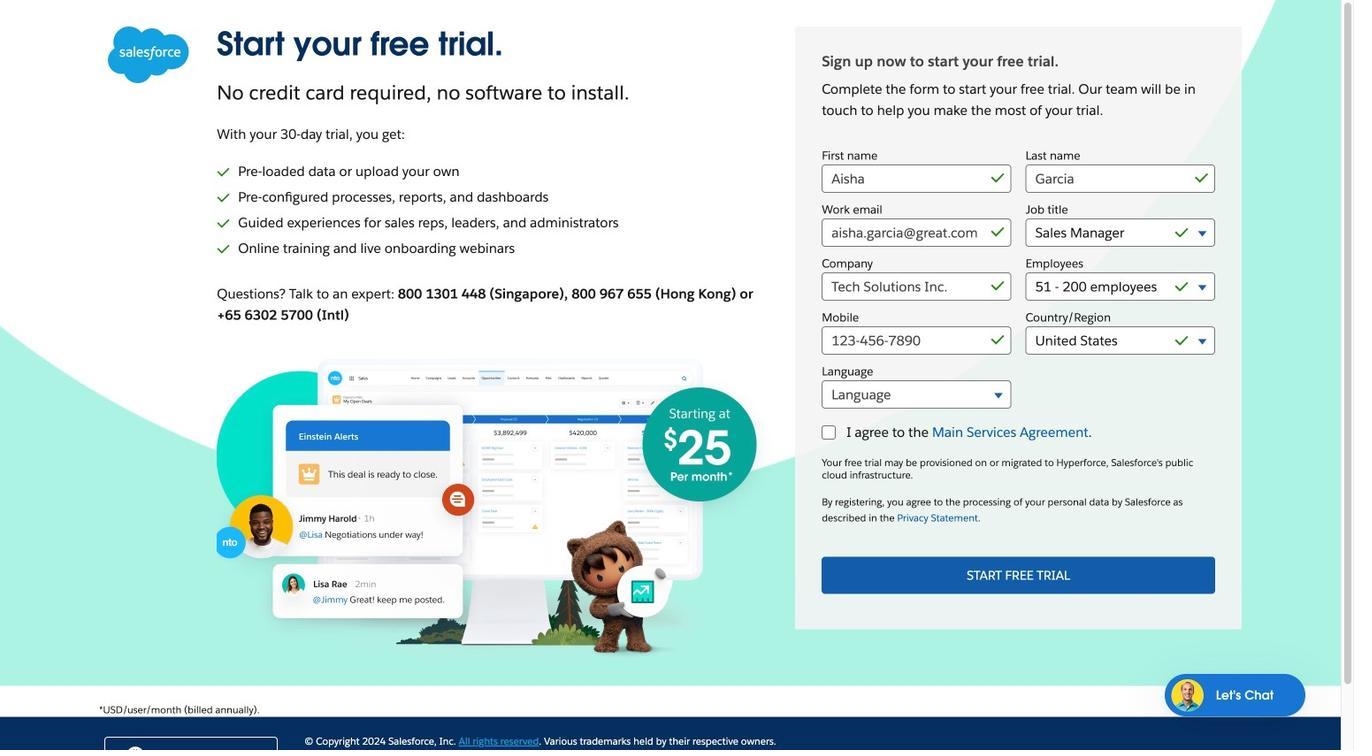 Task type: locate. For each thing, give the bounding box(es) containing it.
None text field
[[822, 165, 1011, 193], [1026, 165, 1215, 193], [822, 165, 1011, 193], [1026, 165, 1215, 193]]

None email field
[[822, 219, 1011, 247]]

sfdc icon globe image
[[126, 747, 144, 750]]

main content
[[0, 0, 1341, 717]]

None telephone field
[[822, 327, 1011, 355]]



Task type: describe. For each thing, give the bounding box(es) containing it.
starting at $25 per month* image
[[217, 344, 778, 659]]

Company text field
[[822, 273, 1011, 301]]

salesforce logo image
[[108, 27, 189, 83]]



